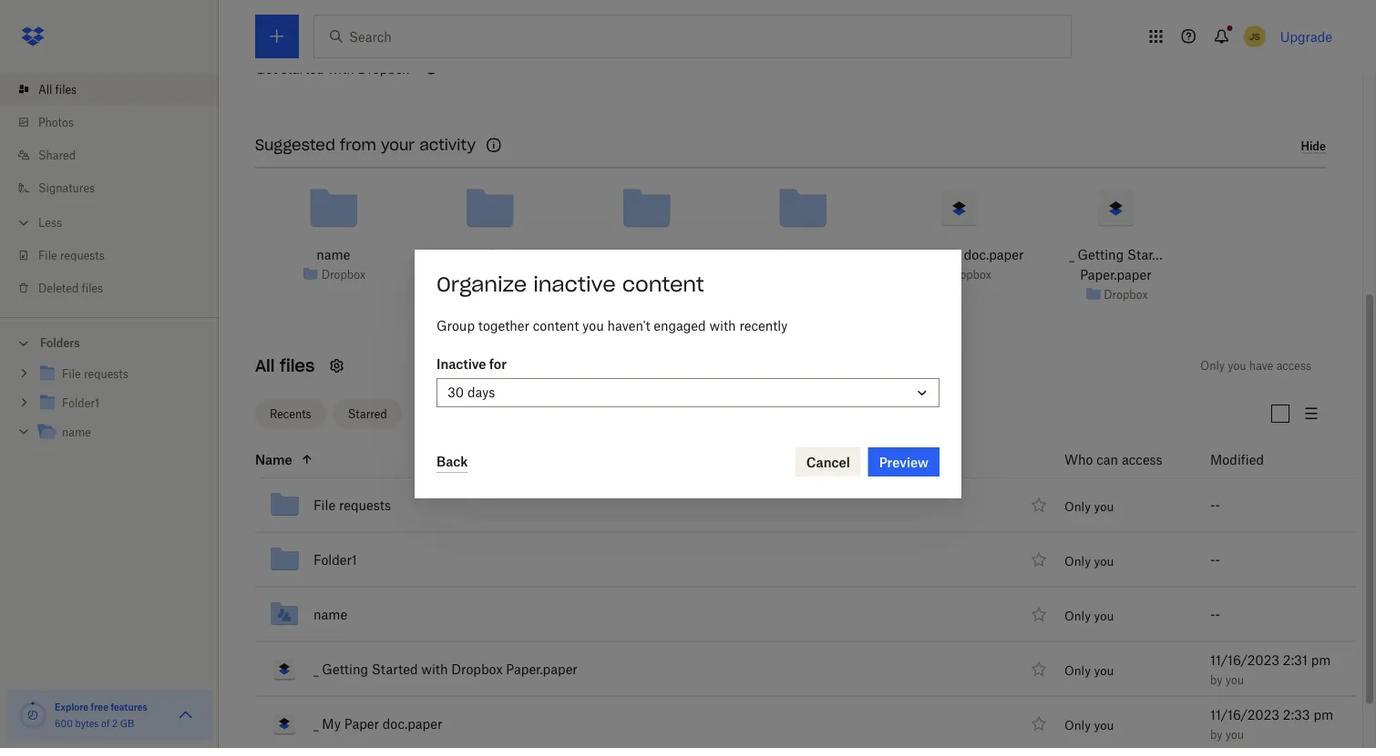 Task type: describe. For each thing, give the bounding box(es) containing it.
have
[[1249, 360, 1274, 373]]

together
[[478, 318, 529, 333]]

back
[[437, 454, 468, 469]]

only you for my
[[1064, 718, 1114, 733]]

by for 11/16/2023 2:33 pm
[[1210, 728, 1223, 742]]

dropbox image
[[15, 18, 51, 55]]

_ my paper doc.paper
[[314, 716, 442, 732]]

name name, modified 11/16/2023 2:33 pm, element
[[215, 588, 1358, 643]]

_ getting star… paper.paper link
[[1050, 245, 1182, 285]]

1 horizontal spatial _ my paper doc.paper link
[[895, 245, 1024, 265]]

table containing name
[[215, 442, 1358, 748]]

bytes
[[75, 718, 99, 729]]

1 vertical spatial all
[[255, 356, 275, 377]]

paper for _ my paper doc.paper
[[344, 716, 379, 732]]

only you for getting
[[1064, 664, 1114, 678]]

30 days button
[[437, 378, 940, 407]]

preview
[[879, 454, 929, 470]]

recently
[[739, 318, 788, 333]]

dropbox link for name
[[321, 266, 365, 284]]

with inside table
[[421, 662, 448, 677]]

you inside organize inactive content dialog
[[582, 318, 604, 333]]

-- for file requests
[[1210, 498, 1220, 513]]

explore free features 600 bytes of 2 gb
[[55, 701, 148, 729]]

get started with dropbox
[[255, 62, 409, 77]]

requests inside table
[[339, 498, 391, 513]]

starred button
[[333, 400, 402, 429]]

from
[[340, 136, 376, 155]]

paper.paper inside table
[[506, 662, 578, 677]]

2:31
[[1283, 653, 1308, 668]]

preview button
[[868, 447, 940, 477]]

test request
[[607, 247, 685, 263]]

request
[[636, 247, 685, 263]]

add to starred image
[[1028, 549, 1050, 571]]

name
[[255, 452, 292, 468]]

cancel button
[[796, 447, 861, 477]]

folders button
[[0, 329, 219, 356]]

deleted
[[38, 281, 79, 295]]

of
[[101, 718, 110, 729]]

deleted files
[[38, 281, 103, 295]]

deleted files link
[[15, 272, 219, 304]]

name inside 'link'
[[62, 426, 91, 439]]

name file requests, modified 11/16/2023 2:36 pm, element
[[215, 479, 1358, 533]]

folder1 link inside table
[[314, 549, 357, 571]]

photos link
[[15, 106, 219, 139]]

only you button for my
[[1064, 718, 1114, 733]]

suggested
[[255, 136, 335, 155]]

30
[[447, 385, 464, 400]]

1 horizontal spatial access
[[1277, 360, 1311, 373]]

dropbox link for _ getting star… paper.paper
[[1104, 286, 1148, 304]]

quota usage element
[[18, 701, 47, 730]]

suggested from your activity
[[255, 136, 476, 155]]

only you button inside name folder1, modified 11/16/2023 2:30 pm, element
[[1064, 554, 1114, 569]]

only for file requests
[[1064, 500, 1091, 514]]

started
[[372, 662, 418, 677]]

2
[[112, 718, 118, 729]]

name link inside table
[[314, 604, 347, 626]]

starred
[[348, 407, 387, 421]]

group
[[437, 318, 475, 333]]

dropbox inside _ my paper doc.paper dropbox
[[947, 268, 991, 282]]

name inside table
[[314, 607, 347, 623]]

inactive for
[[437, 356, 507, 371]]

modified button
[[1210, 449, 1311, 471]]

who can access
[[1064, 452, 1163, 468]]

back button
[[437, 451, 468, 473]]

list containing all files
[[0, 62, 219, 317]]

11/16/2023 for 11/16/2023 2:33 pm
[[1210, 707, 1280, 723]]

only you have access
[[1201, 360, 1311, 373]]

less
[[38, 216, 62, 229]]

content for together
[[533, 318, 579, 333]]

1 vertical spatial _ my paper doc.paper link
[[314, 713, 442, 735]]

test request link
[[607, 245, 685, 265]]

signatures link
[[15, 171, 219, 204]]

only you inside name folder1, modified 11/16/2023 2:30 pm, element
[[1064, 554, 1114, 569]]

my for _ my paper doc.paper dropbox
[[903, 247, 922, 263]]

gb
[[120, 718, 134, 729]]

_ for _ my paper doc.paper dropbox
[[895, 247, 900, 263]]

get
[[255, 62, 277, 77]]

getting for started
[[322, 662, 368, 677]]

upgrade link
[[1280, 29, 1332, 44]]

name folder1, modified 11/16/2023 2:30 pm, element
[[215, 533, 1358, 588]]

content for inactive
[[622, 272, 704, 297]]

signatures
[[38, 181, 95, 195]]

all files link
[[15, 73, 219, 106]]

name button
[[255, 449, 1020, 471]]

2 horizontal spatial files
[[280, 356, 315, 377]]

0 vertical spatial name link
[[317, 245, 350, 265]]

can
[[1097, 452, 1118, 468]]



Task type: vqa. For each thing, say whether or not it's contained in the screenshot.
requests
yes



Task type: locate. For each thing, give the bounding box(es) containing it.
requests inside list
[[60, 248, 105, 262]]

recents button
[[255, 400, 326, 429]]

add to starred image for getting
[[1028, 659, 1050, 680]]

only you button inside name name, modified 11/16/2023 2:33 pm, element
[[1064, 609, 1114, 624]]

name _ getting started with dropbox paper.paper, modified 11/16/2023 2:31 pm, element
[[215, 643, 1358, 697]]

organize
[[437, 272, 527, 297]]

shared link
[[15, 139, 219, 171]]

with left 'recently'
[[709, 318, 736, 333]]

activity
[[420, 136, 476, 155]]

you
[[582, 318, 604, 333], [1228, 360, 1246, 373], [1094, 500, 1114, 514], [1094, 554, 1114, 569], [1094, 609, 1114, 624], [1094, 664, 1114, 678], [1226, 674, 1244, 687], [1094, 718, 1114, 733], [1226, 728, 1244, 742]]

only you button for requests
[[1064, 500, 1114, 514]]

folder1
[[468, 247, 512, 263], [314, 552, 357, 568]]

all up photos
[[38, 82, 52, 96]]

_ getting star… paper.paper
[[1069, 247, 1163, 283]]

only you inside name _ my paper doc.paper, modified 11/16/2023 2:33 pm, element
[[1064, 718, 1114, 733]]

1 horizontal spatial folder1
[[468, 247, 512, 263]]

all files
[[38, 82, 77, 96], [255, 356, 315, 377]]

0 vertical spatial access
[[1277, 360, 1311, 373]]

only for _ getting started with dropbox paper.paper
[[1064, 664, 1091, 678]]

_ getting started with dropbox paper.paper
[[314, 662, 578, 677]]

add to starred image inside the name file requests, modified 11/16/2023 2:36 pm, element
[[1028, 494, 1050, 516]]

4 only you from the top
[[1064, 664, 1114, 678]]

only inside name folder1, modified 11/16/2023 2:30 pm, element
[[1064, 554, 1091, 569]]

folders
[[40, 336, 80, 350]]

files up recents
[[280, 356, 315, 377]]

1 only you from the top
[[1064, 500, 1114, 514]]

getting
[[1078, 247, 1124, 263], [322, 662, 368, 677]]

modified
[[1210, 452, 1264, 468]]

only for folder1
[[1064, 554, 1091, 569]]

started
[[281, 62, 324, 77]]

0 vertical spatial folder1
[[468, 247, 512, 263]]

0 vertical spatial paper.paper
[[1080, 268, 1152, 283]]

dropbox link
[[321, 266, 365, 284], [478, 266, 522, 284], [947, 266, 991, 284], [1104, 286, 1148, 304]]

11/16/2023 left 2:31
[[1210, 653, 1280, 668]]

dropbox
[[358, 62, 409, 77], [321, 268, 365, 282], [478, 268, 522, 282], [947, 268, 991, 282], [1104, 288, 1148, 302], [451, 662, 503, 677]]

getting left started
[[322, 662, 368, 677]]

photos
[[38, 115, 74, 129]]

with right the started
[[328, 62, 354, 77]]

access
[[1277, 360, 1311, 373], [1122, 452, 1163, 468]]

file requests inside the name file requests, modified 11/16/2023 2:36 pm, element
[[314, 498, 391, 513]]

only for name
[[1064, 609, 1091, 624]]

_ inside _ getting star… paper.paper
[[1069, 247, 1074, 263]]

file inside table
[[314, 498, 335, 513]]

all inside list item
[[38, 82, 52, 96]]

_ my paper doc.paper dropbox
[[895, 247, 1024, 282]]

by up 11/16/2023 2:33 pm by you
[[1210, 674, 1223, 687]]

content down organize inactive content
[[533, 318, 579, 333]]

files up photos
[[55, 82, 77, 96]]

content
[[622, 272, 704, 297], [533, 318, 579, 333]]

1 vertical spatial content
[[533, 318, 579, 333]]

requests
[[790, 247, 842, 263], [60, 248, 105, 262], [645, 268, 690, 282], [339, 498, 391, 513]]

all
[[38, 82, 52, 96], [255, 356, 275, 377]]

11/16/2023
[[1210, 653, 1280, 668], [1210, 707, 1280, 723]]

_ for _ getting started with dropbox paper.paper
[[314, 662, 319, 677]]

0 horizontal spatial all
[[38, 82, 52, 96]]

1 -- from the top
[[1210, 498, 1220, 513]]

all files list item
[[0, 73, 219, 106]]

file requests inside list
[[38, 248, 105, 262]]

0 vertical spatial all files
[[38, 82, 77, 96]]

pm for 11/16/2023 2:33 pm
[[1314, 707, 1333, 723]]

0 vertical spatial doc.paper
[[964, 247, 1024, 263]]

1 only you button from the top
[[1064, 500, 1114, 514]]

add to starred image
[[1028, 494, 1050, 516], [1028, 604, 1050, 626], [1028, 659, 1050, 680], [1028, 713, 1050, 735]]

2 vertical spatial with
[[421, 662, 448, 677]]

my for _ my paper doc.paper
[[322, 716, 341, 732]]

1 horizontal spatial folder1 link
[[468, 245, 512, 265]]

4 only you button from the top
[[1064, 664, 1114, 678]]

all up recents
[[255, 356, 275, 377]]

1 vertical spatial doc.paper
[[383, 716, 442, 732]]

doc.paper inside table
[[383, 716, 442, 732]]

-- for name
[[1210, 607, 1220, 623]]

pm
[[1311, 653, 1331, 668], [1314, 707, 1333, 723]]

2 vertical spatial name
[[314, 607, 347, 623]]

0 horizontal spatial my
[[322, 716, 341, 732]]

11/16/2023 2:33 pm by you
[[1210, 707, 1333, 742]]

_ getting started with dropbox paper.paper link
[[314, 659, 578, 680]]

table
[[215, 442, 1358, 748]]

shared
[[38, 148, 76, 162]]

paper
[[926, 247, 961, 263], [344, 716, 379, 732]]

all files up photos
[[38, 82, 77, 96]]

only inside the name file requests, modified 11/16/2023 2:36 pm, element
[[1064, 500, 1091, 514]]

11/16/2023 left 2:33
[[1210, 707, 1280, 723]]

0 horizontal spatial files
[[55, 82, 77, 96]]

files for deleted files link on the left
[[82, 281, 103, 295]]

pm inside 11/16/2023 2:31 pm by you
[[1311, 653, 1331, 668]]

getting inside _ getting star… paper.paper
[[1078, 247, 1124, 263]]

11/16/2023 inside 11/16/2023 2:31 pm by you
[[1210, 653, 1280, 668]]

11/16/2023 inside 11/16/2023 2:33 pm by you
[[1210, 707, 1280, 723]]

3 -- from the top
[[1210, 607, 1220, 623]]

0 horizontal spatial paper
[[344, 716, 379, 732]]

0 vertical spatial --
[[1210, 498, 1220, 513]]

only you button inside name _ my paper doc.paper, modified 11/16/2023 2:33 pm, element
[[1064, 718, 1114, 733]]

only you for requests
[[1064, 500, 1114, 514]]

1 horizontal spatial all files
[[255, 356, 315, 377]]

cancel
[[806, 454, 850, 470]]

name
[[317, 247, 350, 263], [62, 426, 91, 439], [314, 607, 347, 623]]

0 vertical spatial pm
[[1311, 653, 1331, 668]]

with right started
[[421, 662, 448, 677]]

doc.paper for _ my paper doc.paper
[[383, 716, 442, 732]]

dropbox inside table
[[451, 662, 503, 677]]

with
[[328, 62, 354, 77], [709, 318, 736, 333], [421, 662, 448, 677]]

by
[[1210, 674, 1223, 687], [1210, 728, 1223, 742]]

2 add to starred image from the top
[[1028, 604, 1050, 626]]

folder1 link
[[468, 245, 512, 265], [314, 549, 357, 571]]

1 vertical spatial my
[[322, 716, 341, 732]]

1 vertical spatial paper.paper
[[506, 662, 578, 677]]

1 vertical spatial --
[[1210, 552, 1220, 568]]

files inside all files link
[[55, 82, 77, 96]]

1 vertical spatial with
[[709, 318, 736, 333]]

getting left star…
[[1078, 247, 1124, 263]]

0 vertical spatial content
[[622, 272, 704, 297]]

all files up recents
[[255, 356, 315, 377]]

name group
[[0, 356, 219, 461]]

0 vertical spatial with
[[328, 62, 354, 77]]

0 vertical spatial by
[[1210, 674, 1223, 687]]

by inside 11/16/2023 2:31 pm by you
[[1210, 674, 1223, 687]]

0 horizontal spatial with
[[328, 62, 354, 77]]

1 vertical spatial 11/16/2023
[[1210, 707, 1280, 723]]

my
[[903, 247, 922, 263], [322, 716, 341, 732]]

1 11/16/2023 from the top
[[1210, 653, 1280, 668]]

_ my paper doc.paper link
[[895, 245, 1024, 265], [314, 713, 442, 735]]

600
[[55, 718, 73, 729]]

for
[[489, 356, 507, 371]]

0 vertical spatial files
[[55, 82, 77, 96]]

only you inside the name file requests, modified 11/16/2023 2:36 pm, element
[[1064, 500, 1114, 514]]

1 vertical spatial access
[[1122, 452, 1163, 468]]

5 only you button from the top
[[1064, 718, 1114, 733]]

less image
[[15, 214, 33, 232]]

0 horizontal spatial access
[[1122, 452, 1163, 468]]

0 vertical spatial folder1 link
[[468, 245, 512, 265]]

add to starred image inside name _ getting started with dropbox paper.paper, modified 11/16/2023 2:31 pm, element
[[1028, 659, 1050, 680]]

files for all files link
[[55, 82, 77, 96]]

1 vertical spatial getting
[[322, 662, 368, 677]]

all files inside list item
[[38, 82, 77, 96]]

group together content you haven't engaged with recently
[[437, 318, 788, 333]]

-- inside name folder1, modified 11/16/2023 2:30 pm, element
[[1210, 552, 1220, 568]]

you inside the name file requests, modified 11/16/2023 2:36 pm, element
[[1094, 500, 1114, 514]]

11/16/2023 2:31 pm by you
[[1210, 653, 1331, 687]]

inactive
[[437, 356, 486, 371]]

paper inside table
[[344, 716, 379, 732]]

2:33
[[1283, 707, 1310, 723]]

star…
[[1127, 247, 1163, 263]]

my inside _ my paper doc.paper dropbox
[[903, 247, 922, 263]]

0 horizontal spatial doc.paper
[[383, 716, 442, 732]]

1 horizontal spatial paper
[[926, 247, 961, 263]]

only you inside name name, modified 11/16/2023 2:33 pm, element
[[1064, 609, 1114, 624]]

getting for star…
[[1078, 247, 1124, 263]]

file requests
[[764, 247, 842, 263], [38, 248, 105, 262], [623, 268, 690, 282], [314, 498, 391, 513]]

explore
[[55, 701, 89, 713]]

only you
[[1064, 500, 1114, 514], [1064, 554, 1114, 569], [1064, 609, 1114, 624], [1064, 664, 1114, 678], [1064, 718, 1114, 733]]

organize inactive content
[[437, 272, 704, 297]]

pm inside 11/16/2023 2:33 pm by you
[[1314, 707, 1333, 723]]

files
[[55, 82, 77, 96], [82, 281, 103, 295], [280, 356, 315, 377]]

0 vertical spatial getting
[[1078, 247, 1124, 263]]

1 vertical spatial folder1 link
[[314, 549, 357, 571]]

11/16/2023 for 11/16/2023 2:31 pm
[[1210, 653, 1280, 668]]

4 add to starred image from the top
[[1028, 713, 1050, 735]]

2 only you from the top
[[1064, 554, 1114, 569]]

_
[[895, 247, 900, 263], [1069, 247, 1074, 263], [314, 662, 319, 677], [314, 716, 319, 732]]

0 horizontal spatial content
[[533, 318, 579, 333]]

name _ my paper doc.paper, modified 11/16/2023 2:33 pm, element
[[215, 697, 1358, 748]]

1 by from the top
[[1210, 674, 1223, 687]]

0 vertical spatial name
[[317, 247, 350, 263]]

0 horizontal spatial getting
[[322, 662, 368, 677]]

0 horizontal spatial folder1
[[314, 552, 357, 568]]

content down request in the top of the page
[[622, 272, 704, 297]]

dropbox link for folder1
[[478, 266, 522, 284]]

free
[[91, 701, 108, 713]]

inactive
[[533, 272, 616, 297]]

pm for 11/16/2023 2:31 pm
[[1311, 653, 1331, 668]]

1 horizontal spatial doc.paper
[[964, 247, 1024, 263]]

3 only you from the top
[[1064, 609, 1114, 624]]

add to starred image inside name _ my paper doc.paper, modified 11/16/2023 2:33 pm, element
[[1028, 713, 1050, 735]]

1 horizontal spatial paper.paper
[[1080, 268, 1152, 283]]

paper inside _ my paper doc.paper dropbox
[[926, 247, 961, 263]]

3 only you button from the top
[[1064, 609, 1114, 624]]

2 -- from the top
[[1210, 552, 1220, 568]]

file requests link
[[15, 239, 219, 272], [764, 245, 842, 265], [623, 266, 690, 284], [314, 494, 391, 516]]

3 add to starred image from the top
[[1028, 659, 1050, 680]]

doc.paper for _ my paper doc.paper dropbox
[[964, 247, 1024, 263]]

0 vertical spatial all
[[38, 82, 52, 96]]

2 vertical spatial name link
[[314, 604, 347, 626]]

0 horizontal spatial folder1 link
[[314, 549, 357, 571]]

name link inside group
[[36, 421, 204, 445]]

engaged
[[654, 318, 706, 333]]

only you inside name _ getting started with dropbox paper.paper, modified 11/16/2023 2:31 pm, element
[[1064, 664, 1114, 678]]

1 horizontal spatial content
[[622, 272, 704, 297]]

1 vertical spatial paper
[[344, 716, 379, 732]]

only you button inside name _ getting started with dropbox paper.paper, modified 11/16/2023 2:31 pm, element
[[1064, 664, 1114, 678]]

30 days
[[447, 385, 495, 400]]

folder1 inside table
[[314, 552, 357, 568]]

0 vertical spatial 11/16/2023
[[1210, 653, 1280, 668]]

by down 11/16/2023 2:31 pm by you
[[1210, 728, 1223, 742]]

1 horizontal spatial with
[[421, 662, 448, 677]]

1 vertical spatial pm
[[1314, 707, 1333, 723]]

only you button
[[1064, 500, 1114, 514], [1064, 554, 1114, 569], [1064, 609, 1114, 624], [1064, 664, 1114, 678], [1064, 718, 1114, 733]]

file
[[764, 247, 786, 263], [38, 248, 57, 262], [623, 268, 642, 282], [314, 498, 335, 513]]

upgrade
[[1280, 29, 1332, 44]]

--
[[1210, 498, 1220, 513], [1210, 552, 1220, 568], [1210, 607, 1220, 623]]

only for _ my paper doc.paper
[[1064, 718, 1091, 733]]

list
[[0, 62, 219, 317]]

1 horizontal spatial getting
[[1078, 247, 1124, 263]]

1 vertical spatial files
[[82, 281, 103, 295]]

you inside 11/16/2023 2:33 pm by you
[[1226, 728, 1244, 742]]

0 horizontal spatial paper.paper
[[506, 662, 578, 677]]

2 only you button from the top
[[1064, 554, 1114, 569]]

features
[[111, 701, 148, 713]]

0 horizontal spatial _ my paper doc.paper link
[[314, 713, 442, 735]]

by inside 11/16/2023 2:33 pm by you
[[1210, 728, 1223, 742]]

0 horizontal spatial all files
[[38, 82, 77, 96]]

-
[[1210, 498, 1215, 513], [1215, 498, 1220, 513], [1210, 552, 1215, 568], [1215, 552, 1220, 568], [1210, 607, 1215, 623], [1215, 607, 1220, 623]]

by for 11/16/2023 2:31 pm
[[1210, 674, 1223, 687]]

days
[[467, 385, 495, 400]]

-- inside name name, modified 11/16/2023 2:33 pm, element
[[1210, 607, 1220, 623]]

1 vertical spatial by
[[1210, 728, 1223, 742]]

only inside name _ my paper doc.paper, modified 11/16/2023 2:33 pm, element
[[1064, 718, 1091, 733]]

name link
[[317, 245, 350, 265], [36, 421, 204, 445], [314, 604, 347, 626]]

_ for _ getting star… paper.paper
[[1069, 247, 1074, 263]]

access inside table
[[1122, 452, 1163, 468]]

1 horizontal spatial all
[[255, 356, 275, 377]]

1 vertical spatial name link
[[36, 421, 204, 445]]

only
[[1201, 360, 1225, 373], [1064, 500, 1091, 514], [1064, 554, 1091, 569], [1064, 609, 1091, 624], [1064, 664, 1091, 678], [1064, 718, 1091, 733]]

only inside name name, modified 11/16/2023 2:33 pm, element
[[1064, 609, 1091, 624]]

getting inside table
[[322, 662, 368, 677]]

1 vertical spatial folder1
[[314, 552, 357, 568]]

access right the have
[[1277, 360, 1311, 373]]

2 by from the top
[[1210, 728, 1223, 742]]

paper for _ my paper doc.paper dropbox
[[926, 247, 961, 263]]

1 vertical spatial all files
[[255, 356, 315, 377]]

5 only you from the top
[[1064, 718, 1114, 733]]

2 11/16/2023 from the top
[[1210, 707, 1280, 723]]

paper.paper inside _ getting star… paper.paper
[[1080, 268, 1152, 283]]

you inside 11/16/2023 2:31 pm by you
[[1226, 674, 1244, 687]]

recents
[[270, 407, 311, 421]]

my inside _ my paper doc.paper link
[[322, 716, 341, 732]]

organize inactive content dialog
[[415, 250, 961, 499]]

files right deleted
[[82, 281, 103, 295]]

1 vertical spatial name
[[62, 426, 91, 439]]

2 horizontal spatial with
[[709, 318, 736, 333]]

pm right 2:33
[[1314, 707, 1333, 723]]

you inside name name, modified 11/16/2023 2:33 pm, element
[[1094, 609, 1114, 624]]

add to starred image for my
[[1028, 713, 1050, 735]]

-- inside the name file requests, modified 11/16/2023 2:36 pm, element
[[1210, 498, 1220, 513]]

2 vertical spatial files
[[280, 356, 315, 377]]

1 horizontal spatial my
[[903, 247, 922, 263]]

doc.paper inside _ my paper doc.paper dropbox
[[964, 247, 1024, 263]]

1 add to starred image from the top
[[1028, 494, 1050, 516]]

add to starred image for requests
[[1028, 494, 1050, 516]]

you inside name folder1, modified 11/16/2023 2:30 pm, element
[[1094, 554, 1114, 569]]

only inside name _ getting started with dropbox paper.paper, modified 11/16/2023 2:31 pm, element
[[1064, 664, 1091, 678]]

_ for _ my paper doc.paper
[[314, 716, 319, 732]]

your
[[381, 136, 415, 155]]

_ inside _ my paper doc.paper dropbox
[[895, 247, 900, 263]]

1 horizontal spatial files
[[82, 281, 103, 295]]

0 vertical spatial _ my paper doc.paper link
[[895, 245, 1024, 265]]

who
[[1064, 452, 1093, 468]]

0 vertical spatial paper
[[926, 247, 961, 263]]

files inside deleted files link
[[82, 281, 103, 295]]

2 vertical spatial --
[[1210, 607, 1220, 623]]

add to starred image inside name name, modified 11/16/2023 2:33 pm, element
[[1028, 604, 1050, 626]]

0 vertical spatial my
[[903, 247, 922, 263]]

haven't
[[607, 318, 650, 333]]

pm right 2:31
[[1311, 653, 1331, 668]]

test
[[607, 247, 633, 263]]

only you button for getting
[[1064, 664, 1114, 678]]

only you button inside the name file requests, modified 11/16/2023 2:36 pm, element
[[1064, 500, 1114, 514]]

-- for folder1
[[1210, 552, 1220, 568]]

access right can
[[1122, 452, 1163, 468]]

with inside organize inactive content dialog
[[709, 318, 736, 333]]



